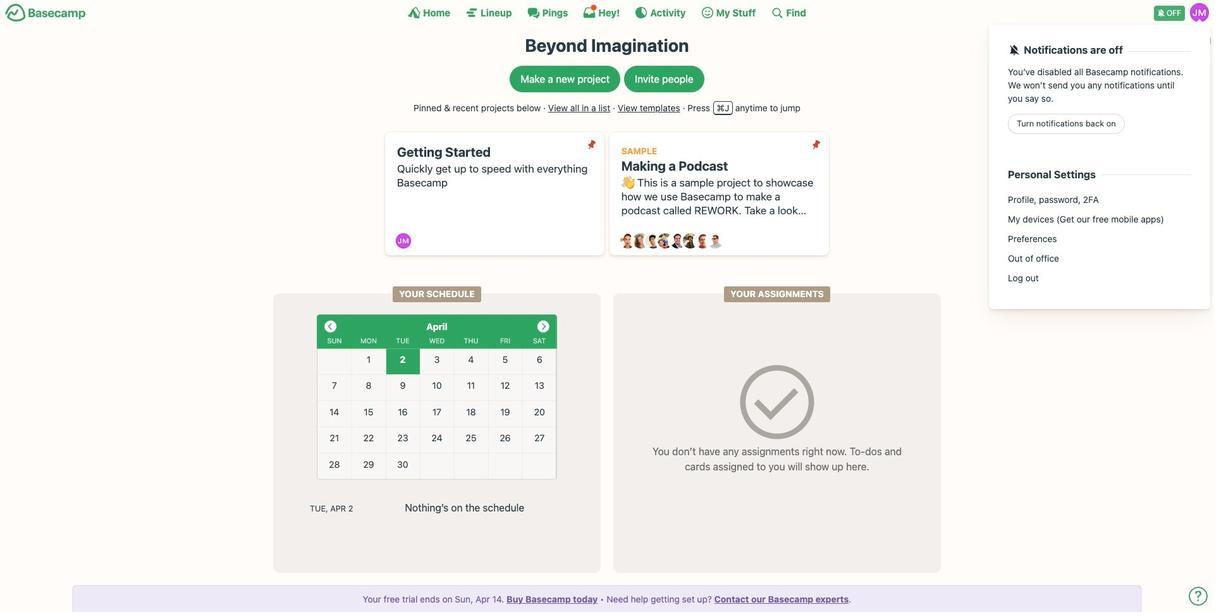 Task type: locate. For each thing, give the bounding box(es) containing it.
jer mill image
[[1190, 3, 1209, 22], [396, 234, 411, 249]]

1 vertical spatial jer mill image
[[396, 234, 411, 249]]

annie bryan image
[[620, 234, 635, 249]]

jennifer young image
[[658, 234, 673, 249]]

jared davis image
[[645, 234, 660, 249]]

1 horizontal spatial jer mill image
[[1190, 3, 1209, 22]]

josh fiske image
[[670, 234, 685, 249]]

0 vertical spatial jer mill image
[[1190, 3, 1209, 22]]

victor cooper image
[[708, 234, 723, 249]]

nicole katz image
[[683, 234, 698, 249]]

cheryl walters image
[[633, 234, 648, 249]]



Task type: vqa. For each thing, say whether or not it's contained in the screenshot.
Victor Cooper icon
yes



Task type: describe. For each thing, give the bounding box(es) containing it.
0 horizontal spatial jer mill image
[[396, 234, 411, 249]]

steve marsh image
[[695, 234, 710, 249]]

main element
[[0, 0, 1214, 309]]

switch accounts image
[[5, 3, 86, 23]]

keyboard shortcut: ⌘ + / image
[[771, 6, 784, 19]]



